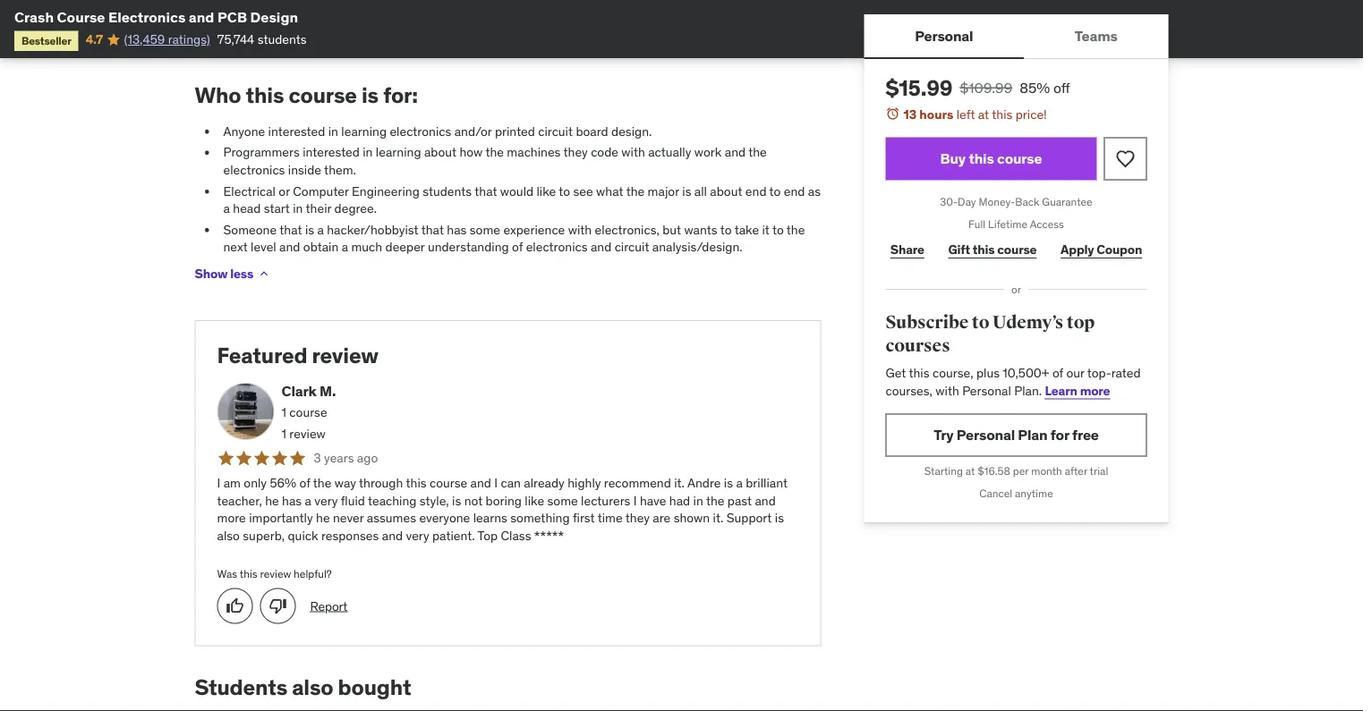 Task type: locate. For each thing, give the bounding box(es) containing it.
this inside button
[[969, 149, 994, 168]]

for:
[[383, 82, 418, 109]]

this up courses,
[[909, 365, 930, 381]]

1 vertical spatial pcb
[[444, 37, 469, 53]]

this inside i am only 56% of the way through this course and i can already highly recommend it. andre is a brilliant teacher, he has a very fluid teaching style, is not boring like some lecturers i have had in the past and more importantly he never assumes everyone learns something first time they are shown it.  support is also superb, quick responses and very patient. top class *****
[[406, 475, 427, 491]]

video up the course.
[[314, 2, 346, 18]]

1 vertical spatial at
[[966, 465, 975, 478]]

0 horizontal spatial also
[[217, 528, 240, 544]]

the right how
[[486, 144, 504, 160]]

that left would
[[475, 183, 497, 199]]

is down your
[[614, 2, 624, 18]]

0 horizontal spatial more
[[217, 510, 246, 526]]

more down teacher, at the left bottom
[[217, 510, 246, 526]]

course up back
[[997, 149, 1042, 168]]

and down brilliant
[[755, 493, 776, 509]]

report
[[310, 598, 348, 614]]

2 vertical spatial electronics
[[526, 239, 588, 255]]

like up something
[[525, 493, 544, 509]]

very down way
[[315, 493, 338, 509]]

starting at $16.58 per month after trial cancel anytime
[[925, 465, 1109, 501]]

0 vertical spatial or
[[279, 183, 290, 199]]

get this course, plus 10,500+ of our top-rated courses, with personal plan.
[[886, 365, 1141, 399]]

0 vertical spatial interested
[[268, 123, 325, 139]]

with down see
[[568, 222, 592, 238]]

and inside last, but not least -- the course is based on my college text book "design your own video game console" aka "the black art of video game console design" -- this 800+ page book is included free of charge (the pdf version) with the course. although, we won't be talking about game consoles in this course, we will be using the text for its theory, electrical engineering and pcb design chapters.
[[420, 37, 441, 53]]

has inside anyone interested in learning electronics and/or printed circuit board design. programmers interested in learning about how the machines they code with actually work and the electronics inside them. electrical or computer engineering students that would like to see what the major is all about end to end as a head start in their degree. someone that is a hacker/hobbyist that has some experience with electronics, but wants to take it to the next level and obtain a much deeper understanding of electronics and circuit analysis/design.
[[447, 222, 467, 238]]

0 vertical spatial they
[[564, 144, 588, 160]]

alarm image
[[886, 107, 900, 121]]

1 horizontal spatial he
[[316, 510, 330, 526]]

75,744 students
[[217, 31, 307, 47]]

students
[[195, 675, 287, 701]]

0 horizontal spatial has
[[282, 493, 302, 509]]

would
[[500, 183, 534, 199]]

some down already
[[547, 493, 578, 509]]

to left see
[[559, 183, 570, 199]]

1 horizontal spatial video
[[661, 0, 693, 0]]

1 vertical spatial or
[[1012, 283, 1021, 296]]

it. up had
[[674, 475, 685, 491]]

$15.99
[[886, 74, 953, 101]]

or up udemy's
[[1012, 283, 1021, 296]]

0 horizontal spatial game
[[349, 2, 382, 18]]

0 vertical spatial it.
[[674, 475, 685, 491]]

i down recommend
[[634, 493, 637, 509]]

0 horizontal spatial they
[[564, 144, 588, 160]]

this up the style,
[[406, 475, 427, 491]]

in down your
[[623, 19, 633, 35]]

review up "3"
[[289, 426, 326, 442]]

work
[[695, 144, 722, 160]]

is left 'all'
[[682, 183, 692, 199]]

course inside i am only 56% of the way through this course and i can already highly recommend it. andre is a brilliant teacher, he has a very fluid teaching style, is not boring like some lecturers i have had in the past and more importantly he never assumes everyone learns something first time they are shown it.  support is also superb, quick responses and very patient. top class *****
[[430, 475, 468, 491]]

0 vertical spatial electronics
[[390, 123, 451, 139]]

0 horizontal spatial electronics
[[223, 162, 285, 178]]

degree.
[[334, 200, 377, 217]]

we
[[390, 19, 406, 35], [703, 19, 719, 35]]

rated
[[1112, 365, 1141, 381]]

0 horizontal spatial not
[[247, 0, 265, 0]]

interested down who this course is for:
[[268, 123, 325, 139]]

with
[[242, 19, 265, 35], [622, 144, 645, 160], [568, 222, 592, 238], [936, 383, 960, 399]]

at left $16.58
[[966, 465, 975, 478]]

i am only 56% of the way through this course and i can already highly recommend it. andre is a brilliant teacher, he has a very fluid teaching style, is not boring like some lecturers i have had in the past and more importantly he never assumes everyone learns something first time they are shown it.  support is also superb, quick responses and very patient. top class *****
[[217, 475, 788, 544]]

0 vertical spatial video
[[661, 0, 693, 0]]

0 horizontal spatial but
[[225, 0, 243, 0]]

try personal plan for free
[[934, 426, 1099, 444]]

0 horizontal spatial end
[[746, 183, 767, 199]]

game
[[536, 19, 567, 35]]

was
[[217, 567, 237, 581]]

video
[[661, 0, 693, 0], [314, 2, 346, 18]]

0 vertical spatial game
[[696, 0, 730, 0]]

56%
[[270, 475, 296, 491]]

he
[[265, 493, 279, 509], [316, 510, 330, 526]]

1 horizontal spatial they
[[626, 510, 650, 526]]

my
[[440, 0, 457, 0]]

shown
[[674, 510, 710, 526]]

about
[[500, 19, 533, 35], [424, 144, 457, 160], [710, 183, 743, 199]]

is
[[374, 0, 383, 0], [614, 2, 624, 18], [362, 82, 379, 109], [682, 183, 692, 199], [305, 222, 314, 238], [724, 475, 733, 491], [452, 493, 461, 509], [775, 510, 784, 526]]

1 vertical spatial 1
[[282, 426, 286, 442]]

30-day money-back guarantee full lifetime access
[[940, 195, 1093, 231]]

they down have
[[626, 510, 650, 526]]

be
[[442, 19, 456, 35], [743, 19, 758, 35]]

0 vertical spatial more
[[1080, 383, 1110, 399]]

that down start
[[280, 222, 302, 238]]

tab list
[[864, 14, 1169, 59]]

ago
[[357, 450, 378, 467]]

code
[[591, 144, 619, 160]]

clark m image
[[217, 383, 274, 440]]

of inside get this course, plus 10,500+ of our top-rated courses, with personal plan.
[[1053, 365, 1064, 381]]

bought
[[338, 675, 411, 701]]

0 vertical spatial learning
[[341, 123, 387, 139]]

1 vertical spatial course,
[[933, 365, 974, 381]]

2 we from the left
[[703, 19, 719, 35]]

1 horizontal spatial also
[[292, 675, 333, 701]]

with down black
[[242, 19, 265, 35]]

but left wants
[[663, 222, 681, 238]]

or up start
[[279, 183, 290, 199]]

to left udemy's
[[972, 312, 990, 334]]

1 vertical spatial students
[[423, 183, 472, 199]]

end left as
[[784, 183, 805, 199]]

a left 'head'
[[223, 200, 230, 217]]

this up anyone
[[246, 82, 284, 109]]

text
[[195, 37, 216, 53]]

mark as helpful image
[[226, 598, 244, 616]]

1 horizontal spatial not
[[464, 493, 483, 509]]

1 horizontal spatial for
[[1051, 426, 1070, 444]]

we left the will
[[703, 19, 719, 35]]

class
[[501, 528, 531, 544]]

share button
[[886, 232, 929, 268]]

course down 'clark' on the bottom left of page
[[289, 404, 327, 421]]

report button
[[310, 598, 348, 615]]

is up obtain
[[305, 222, 314, 238]]

he up importantly
[[265, 493, 279, 509]]

0 vertical spatial review
[[312, 342, 378, 369]]

brilliant
[[746, 475, 788, 491]]

like right would
[[537, 183, 556, 199]]

game up "charge"
[[696, 0, 730, 0]]

but
[[225, 0, 243, 0], [663, 222, 681, 238]]

1 vertical spatial review
[[289, 426, 326, 442]]

0 horizontal spatial course,
[[659, 19, 700, 35]]

students inside anyone interested in learning electronics and/or printed circuit board design. programmers interested in learning about how the machines they code with actually work and the electronics inside them. electrical or computer engineering students that would like to see what the major is all about end to end as a head start in their degree. someone that is a hacker/hobbyist that has some experience with electronics, but wants to take it to the next level and obtain a much deeper understanding of electronics and circuit analysis/design.
[[423, 183, 472, 199]]

0 horizontal spatial he
[[265, 493, 279, 509]]

1 horizontal spatial pcb
[[444, 37, 469, 53]]

they inside i am only 56% of the way through this course and i can already highly recommend it. andre is a brilliant teacher, he has a very fluid teaching style, is not boring like some lecturers i have had in the past and more importantly he never assumes everyone learns something first time they are shown it.  support is also superb, quick responses and very patient. top class *****
[[626, 510, 650, 526]]

they
[[564, 144, 588, 160], [626, 510, 650, 526]]

learn more
[[1045, 383, 1110, 399]]

*****
[[534, 528, 564, 544]]

is left for:
[[362, 82, 379, 109]]

1 horizontal spatial but
[[663, 222, 681, 238]]

2 vertical spatial personal
[[957, 426, 1015, 444]]

students down how
[[423, 183, 472, 199]]

1 horizontal spatial it.
[[713, 510, 724, 526]]

2 horizontal spatial that
[[475, 183, 497, 199]]

review up m.
[[312, 342, 378, 369]]

in down andre
[[693, 493, 703, 509]]

some inside i am only 56% of the way through this course and i can already highly recommend it. andre is a brilliant teacher, he has a very fluid teaching style, is not boring like some lecturers i have had in the past and more importantly he never assumes everyone learns something first time they are shown it.  support is also superb, quick responses and very patient. top class *****
[[547, 493, 578, 509]]

0 vertical spatial pcb
[[218, 8, 247, 26]]

review up the mark as unhelpful icon at the left
[[260, 567, 291, 581]]

1 horizontal spatial has
[[447, 222, 467, 238]]

1 horizontal spatial be
[[743, 19, 758, 35]]

electronics down experience
[[526, 239, 588, 255]]

1 horizontal spatial some
[[547, 493, 578, 509]]

course
[[57, 8, 105, 26]]

or
[[279, 183, 290, 199], [1012, 283, 1021, 296]]

1 vertical spatial personal
[[963, 383, 1011, 399]]

0 vertical spatial personal
[[915, 26, 973, 45]]

2 horizontal spatial about
[[710, 183, 743, 199]]

1 vertical spatial has
[[282, 493, 302, 509]]

experience
[[503, 222, 565, 238]]

0 vertical spatial very
[[315, 493, 338, 509]]

2 be from the left
[[743, 19, 758, 35]]

students down design
[[258, 31, 307, 47]]

video up the included free
[[661, 0, 693, 0]]

end
[[746, 183, 767, 199], [784, 183, 805, 199]]

0 vertical spatial circuit
[[538, 123, 573, 139]]

like
[[537, 183, 556, 199], [525, 493, 544, 509]]

of left our
[[1053, 365, 1064, 381]]

buy this course button
[[886, 138, 1097, 180]]

0 vertical spatial course,
[[659, 19, 700, 35]]

and down electronics,
[[591, 239, 612, 255]]

personal up $16.58
[[957, 426, 1015, 444]]

0 horizontal spatial some
[[470, 222, 500, 238]]

1 vertical spatial very
[[406, 528, 429, 544]]

buy this course
[[940, 149, 1042, 168]]

apply coupon
[[1061, 242, 1142, 258]]

personal up the $15.99
[[915, 26, 973, 45]]

it.
[[674, 475, 685, 491], [713, 510, 724, 526]]

0 vertical spatial has
[[447, 222, 467, 238]]

1 horizontal spatial course,
[[933, 365, 974, 381]]

1 vertical spatial more
[[217, 510, 246, 526]]

electronics down for:
[[390, 123, 451, 139]]

tab list containing personal
[[864, 14, 1169, 59]]

with inside last, but not least -- the course is based on my college text book "design your own video game console" aka "the black art of video game console design" -- this 800+ page book is included free of charge (the pdf version) with the course. although, we won't be talking about game consoles in this course, we will be using the text for its theory, electrical engineering and pcb design chapters.
[[242, 19, 265, 35]]

for left free
[[1051, 426, 1070, 444]]

30-
[[940, 195, 958, 209]]

to left "take"
[[720, 222, 732, 238]]

pcb inside last, but not least -- the course is based on my college text book "design your own video game console" aka "the black art of video game console design" -- this 800+ page book is included free of charge (the pdf version) with the course. although, we won't be talking about game consoles in this course, we will be using the text for its theory, electrical engineering and pcb design chapters.
[[444, 37, 469, 53]]

back
[[1015, 195, 1040, 209]]

be down design" -
[[442, 19, 456, 35]]

2 1 from the top
[[282, 426, 286, 442]]

1 vertical spatial some
[[547, 493, 578, 509]]

show less
[[195, 266, 253, 282]]

1 we from the left
[[390, 19, 406, 35]]

assumes
[[367, 510, 416, 526]]

0 vertical spatial students
[[258, 31, 307, 47]]

also inside i am only 56% of the way through this course and i can already highly recommend it. andre is a brilliant teacher, he has a very fluid teaching style, is not boring like some lecturers i have had in the past and more importantly he never assumes everyone learns something first time they are shown it.  support is also superb, quick responses and very patient. top class *****
[[217, 528, 240, 544]]

0 vertical spatial 1
[[282, 404, 286, 421]]

0 vertical spatial also
[[217, 528, 240, 544]]

like inside i am only 56% of the way through this course and i can already highly recommend it. andre is a brilliant teacher, he has a very fluid teaching style, is not boring like some lecturers i have had in the past and more importantly he never assumes everyone learns something first time they are shown it.  support is also superb, quick responses and very patient. top class *****
[[525, 493, 544, 509]]

level
[[251, 239, 276, 255]]

1 vertical spatial also
[[292, 675, 333, 701]]

1 right clark m "image"
[[282, 426, 286, 442]]

0 horizontal spatial circuit
[[538, 123, 573, 139]]

the
[[311, 0, 330, 0], [268, 19, 286, 35], [794, 19, 812, 35], [486, 144, 504, 160], [749, 144, 767, 160], [626, 183, 645, 199], [787, 222, 805, 238], [313, 475, 332, 491], [706, 493, 725, 509]]

1 vertical spatial he
[[316, 510, 330, 526]]

years
[[324, 450, 354, 467]]

is left based
[[374, 0, 383, 0]]

analysis/design.
[[652, 239, 743, 255]]

anyone interested in learning electronics and/or printed circuit board design. programmers interested in learning about how the machines they code with actually work and the electronics inside them. electrical or computer engineering students that would like to see what the major is all about end to end as a head start in their degree. someone that is a hacker/hobbyist that has some experience with electronics, but wants to take it to the next level and obtain a much deeper understanding of electronics and circuit analysis/design.
[[223, 123, 821, 255]]

not
[[247, 0, 265, 0], [464, 493, 483, 509]]

about down 800+
[[500, 19, 533, 35]]

in up engineering
[[363, 144, 373, 160]]

electronics
[[108, 8, 186, 26]]

1 horizontal spatial or
[[1012, 283, 1021, 296]]

and right level
[[279, 239, 300, 255]]

electronics,
[[595, 222, 660, 238]]

course, left "plus"
[[933, 365, 974, 381]]

course.
[[289, 19, 330, 35]]

see
[[573, 183, 593, 199]]

who
[[195, 82, 241, 109]]

has down 56%
[[282, 493, 302, 509]]

i left the am
[[217, 475, 220, 491]]

some up understanding
[[470, 222, 500, 238]]

1 down 'clark' on the bottom left of page
[[282, 404, 286, 421]]

he left never
[[316, 510, 330, 526]]

more
[[1080, 383, 1110, 399], [217, 510, 246, 526]]

course up although,
[[333, 0, 371, 0]]

not up black
[[247, 0, 265, 0]]

0 vertical spatial about
[[500, 19, 533, 35]]

game up although,
[[349, 2, 382, 18]]

1 vertical spatial game
[[349, 2, 382, 18]]

0 horizontal spatial students
[[258, 31, 307, 47]]

the down art
[[268, 19, 286, 35]]

$15.99 $109.99 85% off
[[886, 74, 1071, 101]]

1 horizontal spatial about
[[500, 19, 533, 35]]

2 vertical spatial review
[[260, 567, 291, 581]]

and right work
[[725, 144, 746, 160]]

0 horizontal spatial be
[[442, 19, 456, 35]]

0 horizontal spatial very
[[315, 493, 338, 509]]

at right left
[[978, 106, 989, 122]]

featured
[[217, 342, 307, 369]]

game
[[696, 0, 730, 0], [349, 2, 382, 18]]

or inside anyone interested in learning electronics and/or printed circuit board design. programmers interested in learning about how the machines they code with actually work and the electronics inside them. electrical or computer engineering students that would like to see what the major is all about end to end as a head start in their degree. someone that is a hacker/hobbyist that has some experience with electronics, but wants to take it to the next level and obtain a much deeper understanding of electronics and circuit analysis/design.
[[279, 183, 290, 199]]

personal down "plus"
[[963, 383, 1011, 399]]

not up learns
[[464, 493, 483, 509]]

course inside clark m. 1 course 1 review
[[289, 404, 327, 421]]

but inside anyone interested in learning electronics and/or printed circuit board design. programmers interested in learning about how the machines they code with actually work and the electronics inside them. electrical or computer engineering students that would like to see what the major is all about end to end as a head start in their degree. someone that is a hacker/hobbyist that has some experience with electronics, but wants to take it to the next level and obtain a much deeper understanding of electronics and circuit analysis/design.
[[663, 222, 681, 238]]

with down design. at top
[[622, 144, 645, 160]]

personal inside get this course, plus 10,500+ of our top-rated courses, with personal plan.
[[963, 383, 1011, 399]]

a up obtain
[[317, 222, 324, 238]]

the down andre
[[706, 493, 725, 509]]

1 horizontal spatial end
[[784, 183, 805, 199]]

1 horizontal spatial more
[[1080, 383, 1110, 399]]

m.
[[320, 382, 336, 401]]

1 horizontal spatial at
[[978, 106, 989, 122]]

(the
[[758, 2, 780, 18]]

a left much
[[342, 239, 348, 255]]

1 horizontal spatial electronics
[[390, 123, 451, 139]]

0 horizontal spatial we
[[390, 19, 406, 35]]

about right 'all'
[[710, 183, 743, 199]]

be right the will
[[743, 19, 758, 35]]

more down "top-"
[[1080, 383, 1110, 399]]

crash course electronics and pcb design
[[14, 8, 298, 26]]

theory, electrical
[[254, 37, 347, 53]]

1 horizontal spatial very
[[406, 528, 429, 544]]

programmers
[[223, 144, 300, 160]]

per
[[1013, 465, 1029, 478]]

circuit up the machines
[[538, 123, 573, 139]]

learning up engineering
[[376, 144, 421, 160]]

price!
[[1016, 106, 1047, 122]]

4.7
[[86, 31, 103, 47]]

has up understanding
[[447, 222, 467, 238]]

try personal plan for free link
[[886, 414, 1147, 457]]

can
[[501, 475, 521, 491]]

1 vertical spatial not
[[464, 493, 483, 509]]

review inside clark m. 1 course 1 review
[[289, 426, 326, 442]]

75,744
[[217, 31, 255, 47]]

0 horizontal spatial pcb
[[218, 8, 247, 26]]

(13,459 ratings)
[[124, 31, 210, 47]]

learn more link
[[1045, 383, 1110, 399]]

course,
[[659, 19, 700, 35], [933, 365, 974, 381]]

crash
[[14, 8, 54, 26]]

1 horizontal spatial students
[[423, 183, 472, 199]]

buy
[[940, 149, 966, 168]]

0 horizontal spatial for
[[219, 37, 235, 53]]

inside
[[288, 162, 321, 178]]

interested up them.
[[303, 144, 360, 160]]

0 horizontal spatial or
[[279, 183, 290, 199]]

1 vertical spatial circuit
[[615, 239, 649, 255]]

its
[[238, 37, 251, 53]]

past
[[728, 493, 752, 509]]

0 horizontal spatial at
[[966, 465, 975, 478]]

0 vertical spatial some
[[470, 222, 500, 238]]

hacker/hobbyist
[[327, 222, 419, 238]]

0 vertical spatial for
[[219, 37, 235, 53]]

1 vertical spatial about
[[424, 144, 457, 160]]

very down assumes
[[406, 528, 429, 544]]

art
[[280, 2, 297, 18]]

i left can
[[494, 475, 498, 491]]



Task type: vqa. For each thing, say whether or not it's contained in the screenshot.
Your
yes



Task type: describe. For each thing, give the bounding box(es) containing it.
2 end from the left
[[784, 183, 805, 199]]

style,
[[420, 493, 449, 509]]

already
[[524, 475, 565, 491]]

next
[[223, 239, 248, 255]]

course down theory, electrical
[[289, 82, 357, 109]]

in inside last, but not least -- the course is based on my college text book "design your own video game console" aka "the black art of video game console design" -- this 800+ page book is included free of charge (the pdf version) with the course. although, we won't be talking about game consoles in this course, we will be using the text for its theory, electrical engineering and pcb design chapters.
[[623, 19, 633, 35]]

own
[[633, 0, 659, 0]]

wants
[[684, 222, 718, 238]]

personal inside button
[[915, 26, 973, 45]]

3 years ago
[[314, 450, 378, 467]]

this down college
[[494, 2, 515, 18]]

1 end from the left
[[746, 183, 767, 199]]

for inside last, but not least -- the course is based on my college text book "design your own video game console" aka "the black art of video game console design" -- this 800+ page book is included free of charge (the pdf version) with the course. although, we won't be talking about game consoles in this course, we will be using the text for its theory, electrical engineering and pcb design chapters.
[[219, 37, 235, 53]]

the down pdf
[[794, 19, 812, 35]]

1 vertical spatial learning
[[376, 144, 421, 160]]

this right was
[[240, 567, 258, 581]]

teacher,
[[217, 493, 262, 509]]

not inside last, but not least -- the course is based on my college text book "design your own video game console" aka "the black art of video game console design" -- this 800+ page book is included free of charge (the pdf version) with the course. although, we won't be talking about game consoles in this course, we will be using the text for its theory, electrical engineering and pcb design chapters.
[[247, 0, 265, 0]]

using
[[761, 19, 791, 35]]

has inside i am only 56% of the way through this course and i can already highly recommend it. andre is a brilliant teacher, he has a very fluid teaching style, is not boring like some lecturers i have had in the past and more importantly he never assumes everyone learns something first time they are shown it.  support is also superb, quick responses and very patient. top class *****
[[282, 493, 302, 509]]

charge
[[717, 2, 755, 18]]

apply
[[1061, 242, 1094, 258]]

more inside i am only 56% of the way through this course and i can already highly recommend it. andre is a brilliant teacher, he has a very fluid teaching style, is not boring like some lecturers i have had in the past and more importantly he never assumes everyone learns something first time they are shown it.  support is also superb, quick responses and very patient. top class *****
[[217, 510, 246, 526]]

course, inside get this course, plus 10,500+ of our top-rated courses, with personal plan.
[[933, 365, 974, 381]]

andre
[[688, 475, 721, 491]]

"design
[[559, 0, 603, 0]]

a up importantly
[[305, 493, 312, 509]]

add to wishlist image
[[1115, 148, 1137, 170]]

course, inside last, but not least -- the course is based on my college text book "design your own video game console" aka "the black art of video game console design" -- this 800+ page book is included free of charge (the pdf version) with the course. although, we won't be talking about game consoles in this course, we will be using the text for its theory, electrical engineering and pcb design chapters.
[[659, 19, 700, 35]]

as
[[808, 183, 821, 199]]

console"
[[733, 0, 783, 0]]

personal button
[[864, 14, 1024, 57]]

course down the lifetime
[[998, 242, 1037, 258]]

all
[[695, 183, 707, 199]]

of inside anyone interested in learning electronics and/or printed circuit board design. programmers interested in learning about how the machines they code with actually work and the electronics inside them. electrical or computer engineering students that would like to see what the major is all about end to end as a head start in their degree. someone that is a hacker/hobbyist that has some experience with electronics, but wants to take it to the next level and obtain a much deeper understanding of electronics and circuit analysis/design.
[[512, 239, 523, 255]]

only
[[244, 475, 267, 491]]

but inside last, but not least -- the course is based on my college text book "design your own video game console" aka "the black art of video game console design" -- this 800+ page book is included free of charge (the pdf version) with the course. although, we won't be talking about game consoles in this course, we will be using the text for its theory, electrical engineering and pcb design chapters.
[[225, 0, 243, 0]]

1 be from the left
[[442, 19, 456, 35]]

ratings)
[[168, 31, 210, 47]]

starting
[[925, 465, 963, 478]]

highly
[[568, 475, 601, 491]]

2 vertical spatial about
[[710, 183, 743, 199]]

is right support
[[775, 510, 784, 526]]

although,
[[333, 19, 387, 35]]

teaching
[[368, 493, 417, 509]]

try
[[934, 426, 954, 444]]

something
[[510, 510, 570, 526]]

less
[[230, 266, 253, 282]]

1 horizontal spatial that
[[421, 222, 444, 238]]

1 vertical spatial electronics
[[223, 162, 285, 178]]

responses
[[321, 528, 379, 544]]

0 horizontal spatial video
[[314, 2, 346, 18]]

clark
[[282, 382, 317, 401]]

0 horizontal spatial i
[[217, 475, 220, 491]]

teams
[[1075, 26, 1118, 45]]

college
[[460, 0, 500, 0]]

hours
[[920, 106, 954, 122]]

they inside anyone interested in learning electronics and/or printed circuit board design. programmers interested in learning about how the machines they code with actually work and the electronics inside them. electrical or computer engineering students that would like to see what the major is all about end to end as a head start in their degree. someone that is a hacker/hobbyist that has some experience with electronics, but wants to take it to the next level and obtain a much deeper understanding of electronics and circuit analysis/design.
[[564, 144, 588, 160]]

of right art
[[300, 2, 311, 18]]

in inside i am only 56% of the way through this course and i can already highly recommend it. andre is a brilliant teacher, he has a very fluid teaching style, is not boring like some lecturers i have had in the past and more importantly he never assumes everyone learns something first time they are shown it.  support is also superb, quick responses and very patient. top class *****
[[693, 493, 703, 509]]

13 hours left at this price!
[[904, 106, 1047, 122]]

top
[[478, 528, 498, 544]]

learns
[[473, 510, 507, 526]]

black
[[246, 2, 278, 18]]

at inside starting at $16.58 per month after trial cancel anytime
[[966, 465, 975, 478]]

take
[[735, 222, 759, 238]]

some inside anyone interested in learning electronics and/or printed circuit board design. programmers interested in learning about how the machines they code with actually work and the electronics inside them. electrical or computer engineering students that would like to see what the major is all about end to end as a head start in their degree. someone that is a hacker/hobbyist that has some experience with electronics, but wants to take it to the next level and obtain a much deeper understanding of electronics and circuit analysis/design.
[[470, 222, 500, 238]]

about inside last, but not least -- the course is based on my college text book "design your own video game console" aka "the black art of video game console design" -- this 800+ page book is included free of charge (the pdf version) with the course. although, we won't be talking about game consoles in this course, we will be using the text for its theory, electrical engineering and pcb design chapters.
[[500, 19, 533, 35]]

course inside button
[[997, 149, 1042, 168]]

and down assumes
[[382, 528, 403, 544]]

the right work
[[749, 144, 767, 160]]

0 horizontal spatial that
[[280, 222, 302, 238]]

the left way
[[313, 475, 332, 491]]

show less button
[[195, 256, 271, 292]]

won't
[[409, 19, 439, 35]]

1 horizontal spatial i
[[494, 475, 498, 491]]

is up everyone
[[452, 493, 461, 509]]

day
[[958, 195, 976, 209]]

course inside last, but not least -- the course is based on my college text book "design your own video game console" aka "the black art of video game console design" -- this 800+ page book is included free of charge (the pdf version) with the course. although, we won't be talking about game consoles in this course, we will be using the text for its theory, electrical engineering and pcb design chapters.
[[333, 0, 371, 0]]

computer
[[293, 183, 349, 199]]

understanding
[[428, 239, 509, 255]]

this down the included free
[[636, 19, 656, 35]]

1 vertical spatial interested
[[303, 144, 360, 160]]

students also bought
[[195, 675, 411, 701]]

show
[[195, 266, 228, 282]]

this inside get this course, plus 10,500+ of our top-rated courses, with personal plan.
[[909, 365, 930, 381]]

anytime
[[1015, 487, 1053, 501]]

2 horizontal spatial i
[[634, 493, 637, 509]]

and up the boring
[[471, 475, 491, 491]]

1 1 from the top
[[282, 404, 286, 421]]

10,500+
[[1003, 365, 1050, 381]]

and down "last," on the top
[[189, 8, 214, 26]]

the right the what
[[626, 183, 645, 199]]

the up the course.
[[311, 0, 330, 0]]

of inside i am only 56% of the way through this course and i can already highly recommend it. andre is a brilliant teacher, he has a very fluid teaching style, is not boring like some lecturers i have had in the past and more importantly he never assumes everyone learns something first time they are shown it.  support is also superb, quick responses and very patient. top class *****
[[299, 475, 310, 491]]

like inside anyone interested in learning electronics and/or printed circuit board design. programmers interested in learning about how the machines they code with actually work and the electronics inside them. electrical or computer engineering students that would like to see what the major is all about end to end as a head start in their degree. someone that is a hacker/hobbyist that has some experience with electronics, but wants to take it to the next level and obtain a much deeper understanding of electronics and circuit analysis/design.
[[537, 183, 556, 199]]

of left "charge"
[[703, 2, 714, 18]]

have
[[640, 493, 666, 509]]

major
[[648, 183, 679, 199]]

this right gift
[[973, 242, 995, 258]]

talking
[[459, 19, 497, 35]]

0 vertical spatial at
[[978, 106, 989, 122]]

gift
[[948, 242, 970, 258]]

bestseller
[[21, 33, 71, 47]]

to left as
[[770, 183, 781, 199]]

0 horizontal spatial it.
[[674, 475, 685, 491]]

last, but not least -- the course is based on my college text book "design your own video game console" aka "the black art of video game console design" -- this 800+ page book is included free of charge (the pdf version) with the course. although, we won't be talking about game consoles in this course, we will be using the text for its theory, electrical engineering and pcb design chapters.
[[195, 0, 812, 53]]

on
[[423, 0, 437, 0]]

recommend
[[604, 475, 671, 491]]

the right it
[[787, 222, 805, 238]]

xsmall image
[[257, 267, 271, 281]]

to inside subscribe to udemy's top courses
[[972, 312, 990, 334]]

not inside i am only 56% of the way through this course and i can already highly recommend it. andre is a brilliant teacher, he has a very fluid teaching style, is not boring like some lecturers i have had in the past and more importantly he never assumes everyone learns something first time they are shown it.  support is also superb, quick responses and very patient. top class *****
[[464, 493, 483, 509]]

full
[[969, 217, 986, 231]]

to right it
[[773, 222, 784, 238]]

obtain
[[303, 239, 339, 255]]

deeper
[[385, 239, 425, 255]]

13
[[904, 106, 917, 122]]

through
[[359, 475, 403, 491]]

first
[[573, 510, 595, 526]]

2 horizontal spatial electronics
[[526, 239, 588, 255]]

in left their
[[293, 200, 303, 217]]

much
[[351, 239, 382, 255]]

what
[[596, 183, 624, 199]]

time
[[598, 510, 623, 526]]

subscribe
[[886, 312, 969, 334]]

0 vertical spatial he
[[265, 493, 279, 509]]

fluid
[[341, 493, 365, 509]]

in up them.
[[328, 123, 338, 139]]

had
[[669, 493, 690, 509]]

boring
[[486, 493, 522, 509]]

1 vertical spatial it.
[[713, 510, 724, 526]]

consoles
[[570, 19, 620, 35]]

helpful?
[[294, 567, 332, 581]]

aka "the
[[195, 2, 243, 18]]

featured review
[[217, 342, 378, 369]]

plan
[[1018, 426, 1048, 444]]

with inside get this course, plus 10,500+ of our top-rated courses, with personal plan.
[[936, 383, 960, 399]]

is up past
[[724, 475, 733, 491]]

a up past
[[736, 475, 743, 491]]

mark as unhelpful image
[[269, 598, 287, 616]]

included free
[[627, 2, 700, 18]]

everyone
[[419, 510, 470, 526]]

actually
[[648, 144, 691, 160]]

1 horizontal spatial game
[[696, 0, 730, 0]]

1 vertical spatial for
[[1051, 426, 1070, 444]]

this left price!
[[992, 106, 1013, 122]]

was this review helpful?
[[217, 567, 332, 581]]

chapters.
[[513, 37, 565, 53]]



